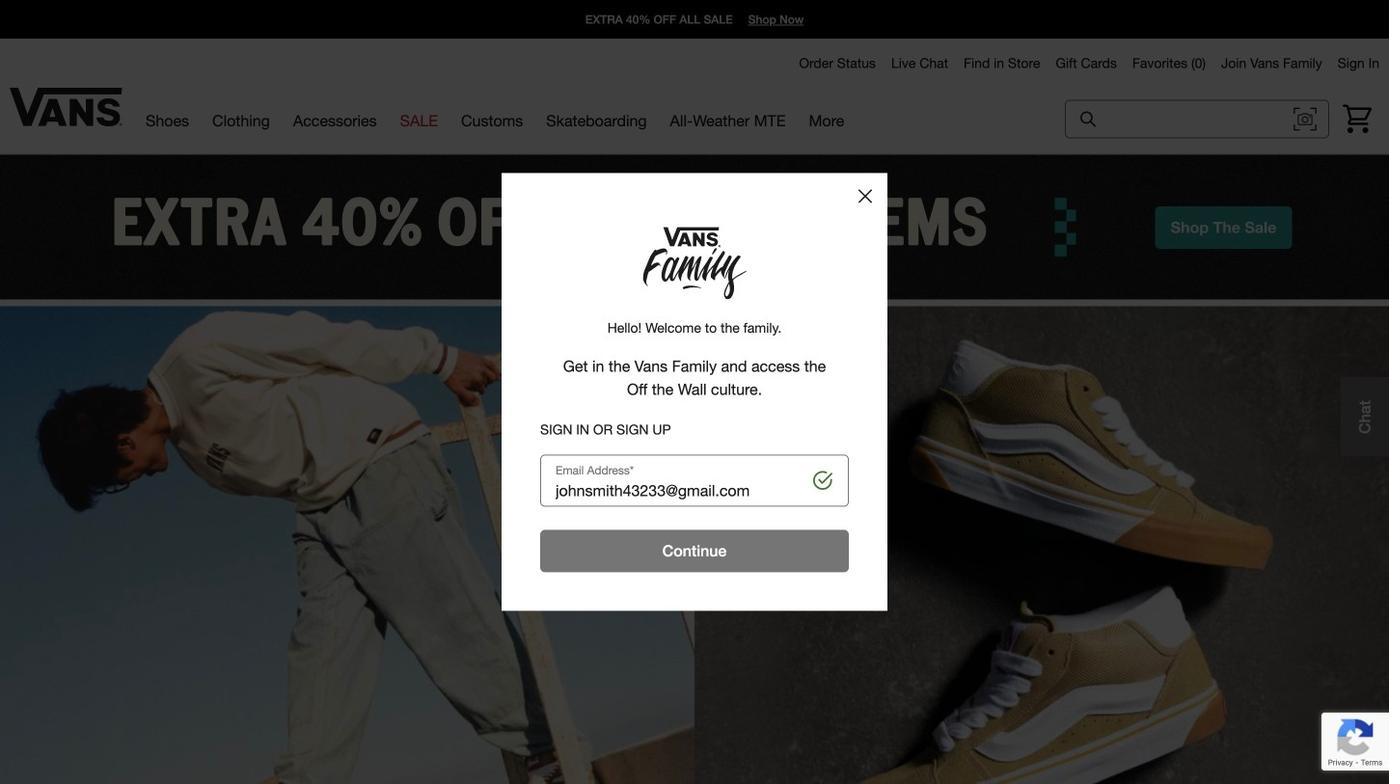 Task type: describe. For each thing, give the bounding box(es) containing it.
https://images.vans.com/is/image/vansbrand/ho23%5fknu%20mid%5fpt2%5fkhaki%5fmobilesecondary%5fh2t%5f398x498?wid=398 image
[[0, 307, 1390, 785]]

https://images.vans.com/is/image/vansbrand/ho23%5fholiday%5fpromo%5fextra40%5fpencil%5fmobile%5f640x150?$fullres$ image
[[0, 155, 1390, 300]]

Search search field
[[1066, 100, 1330, 139]]

search all image
[[1081, 111, 1096, 127]]



Task type: locate. For each thing, give the bounding box(es) containing it.
view cart image
[[1343, 105, 1373, 134]]

main content
[[0, 155, 1390, 785]]

None text field
[[541, 455, 849, 507]]



